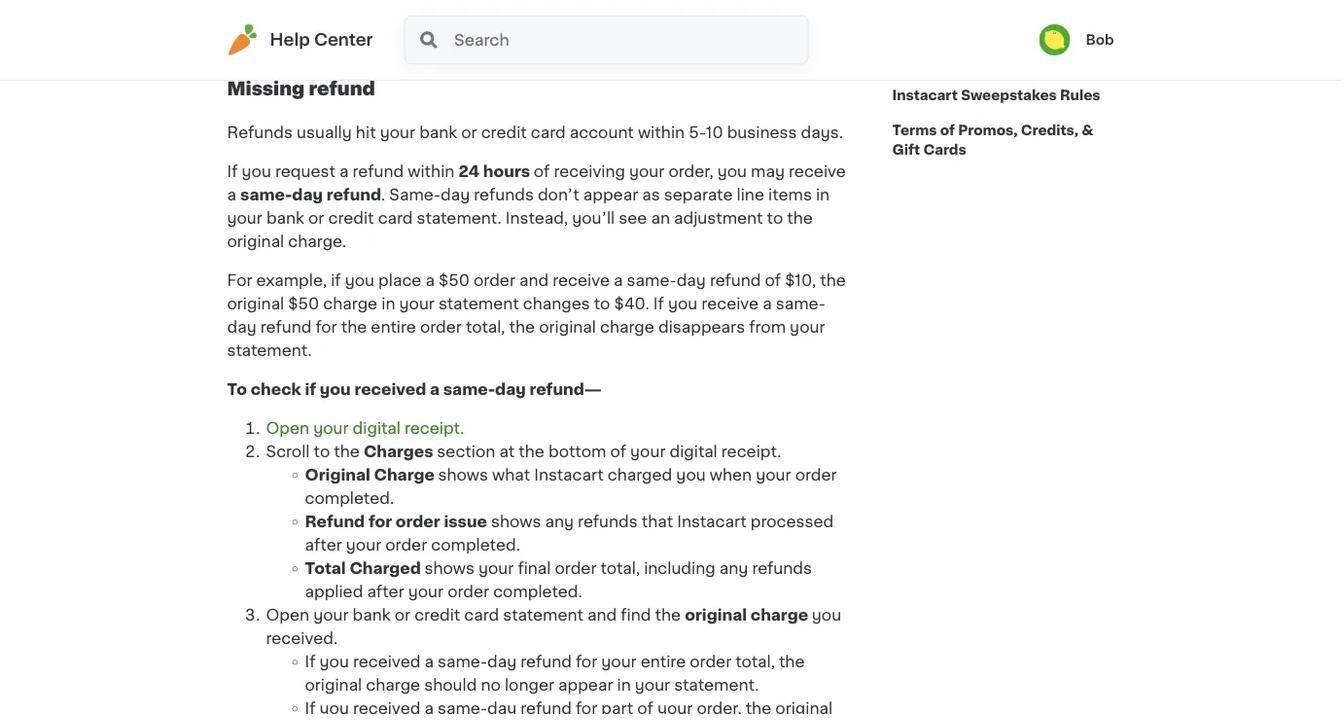 Task type: vqa. For each thing, say whether or not it's contained in the screenshot.
98105 popup button
no



Task type: locate. For each thing, give the bounding box(es) containing it.
total,
[[466, 319, 505, 335], [601, 561, 640, 576], [736, 654, 775, 670]]

order inside shows any refunds that instacart processed after your order completed.
[[386, 537, 427, 553]]

bank down applied
[[353, 607, 391, 623]]

.
[[382, 187, 386, 203]]

0 vertical spatial card
[[531, 125, 566, 140]]

shows for original charge
[[438, 467, 488, 483]]

the
[[787, 210, 813, 226], [821, 273, 846, 288], [341, 319, 367, 335], [509, 319, 535, 335], [334, 444, 360, 459], [519, 444, 545, 459], [655, 607, 681, 623], [779, 654, 805, 670]]

2 vertical spatial or
[[395, 607, 411, 623]]

1 vertical spatial entire
[[641, 654, 686, 670]]

1 horizontal spatial in
[[617, 677, 631, 693]]

day
[[292, 187, 323, 203], [441, 187, 470, 203], [677, 273, 706, 288], [227, 319, 257, 335], [495, 382, 526, 397], [488, 654, 517, 670]]

appear up 'you'll'
[[584, 187, 638, 203]]

0 vertical spatial in
[[816, 187, 830, 203]]

order
[[474, 273, 516, 288], [420, 319, 462, 335], [796, 467, 837, 483], [396, 514, 440, 529], [386, 537, 427, 553], [555, 561, 597, 576], [448, 584, 490, 600], [690, 654, 732, 670]]

day up no
[[488, 654, 517, 670]]

$10,
[[785, 273, 817, 288]]

1 vertical spatial open
[[266, 607, 310, 623]]

2 vertical spatial statement.
[[675, 677, 759, 693]]

instacart down the when
[[677, 514, 747, 529]]

0 horizontal spatial digital
[[353, 421, 401, 436]]

day down the 24
[[441, 187, 470, 203]]

bank down same-day refund .
[[267, 210, 305, 226]]

0 horizontal spatial and
[[520, 273, 549, 288]]

refund down the if you request a refund within 24 hours
[[327, 187, 382, 203]]

0 horizontal spatial after
[[305, 537, 342, 553]]

to
[[928, 18, 943, 32], [767, 210, 784, 226], [594, 296, 611, 312], [314, 444, 330, 459]]

of up don't
[[534, 164, 550, 179]]

for down example,
[[316, 319, 337, 335]]

refund up longer
[[521, 654, 572, 670]]

1 horizontal spatial bank
[[353, 607, 391, 623]]

1 vertical spatial if
[[654, 296, 664, 312]]

open up scroll
[[266, 421, 310, 436]]

2 horizontal spatial credit
[[481, 125, 527, 140]]

statement. inside 'for example, if you place a $50 order and receive a same-day refund of $10, the original $50 charge in your statement changes to $40. if you receive a same- day refund for the entire order total, the original charge disappears from your statement.'
[[227, 343, 312, 358]]

of inside 'for example, if you place a $50 order and receive a same-day refund of $10, the original $50 charge in your statement changes to $40. if you receive a same- day refund for the entire order total, the original charge disappears from your statement.'
[[765, 273, 782, 288]]

changes
[[523, 296, 590, 312]]

entire inside if you received a same-day refund for your entire order total, the original charge should no longer appear in your statement.
[[641, 654, 686, 670]]

2 horizontal spatial statement.
[[675, 677, 759, 693]]

same-day refunds don't appear as separate line items in your bank or credit card statement. instead, you'll see an adjustment to the original charge.
[[227, 187, 830, 249]]

to up original
[[314, 444, 330, 459]]

after inside shows any refunds that instacart processed after your order completed.
[[305, 537, 342, 553]]

may
[[751, 164, 785, 179]]

0 horizontal spatial or
[[308, 210, 324, 226]]

1 horizontal spatial credit
[[415, 607, 461, 623]]

0 horizontal spatial any
[[545, 514, 574, 529]]

0 vertical spatial statement
[[439, 296, 519, 312]]

if inside if you received a same-day refund for your entire order total, the original charge should no longer appear in your statement.
[[305, 654, 316, 670]]

original
[[227, 234, 284, 249], [227, 296, 284, 312], [539, 319, 596, 335], [685, 607, 747, 623], [305, 677, 362, 693]]

refunds left that at the bottom
[[578, 514, 638, 529]]

1 vertical spatial statement.
[[227, 343, 312, 358]]

1 vertical spatial and
[[520, 273, 549, 288]]

1 horizontal spatial any
[[720, 561, 749, 576]]

1 horizontal spatial $50
[[439, 273, 470, 288]]

0 vertical spatial refunds
[[474, 187, 534, 203]]

2 vertical spatial in
[[617, 677, 631, 693]]

card down . at the left of the page
[[378, 210, 413, 226]]

2 vertical spatial credit
[[415, 607, 461, 623]]

0 vertical spatial after
[[305, 537, 342, 553]]

final
[[518, 561, 551, 576]]

credit up 'hours'
[[481, 125, 527, 140]]

receipt.
[[405, 421, 465, 436], [722, 444, 782, 459]]

1 vertical spatial or
[[308, 210, 324, 226]]

in down find
[[617, 677, 631, 693]]

completed. inside shows any refunds that instacart processed after your order completed.
[[431, 537, 520, 553]]

open for open your bank or credit card statement and find the original charge
[[266, 607, 310, 623]]

2 horizontal spatial total,
[[736, 654, 775, 670]]

2 vertical spatial receive
[[702, 296, 759, 312]]

1 vertical spatial receive
[[553, 273, 610, 288]]

within up same-
[[408, 164, 455, 179]]

for example, if you place a $50 order and receive a same-day refund of $10, the original $50 charge in your statement changes to $40. if you receive a same- day refund for the entire order total, the original charge disappears from your statement.
[[227, 273, 846, 358]]

0 horizontal spatial statement.
[[227, 343, 312, 358]]

refund up from
[[710, 273, 761, 288]]

for inside 'for example, if you place a $50 order and receive a same-day refund of $10, the original $50 charge in your statement changes to $40. if you receive a same- day refund for the entire order total, the original charge disappears from your statement.'
[[316, 319, 337, 335]]

card up of receiving your order, you may receive a
[[531, 125, 566, 140]]

in down place
[[382, 296, 395, 312]]

0 vertical spatial entire
[[371, 319, 416, 335]]

$50 right place
[[439, 273, 470, 288]]

completed. down original
[[305, 491, 394, 506]]

terms
[[893, 124, 937, 137]]

entire down find
[[641, 654, 686, 670]]

settings
[[1038, 54, 1099, 67]]

any inside shows any refunds that instacart processed after your order completed.
[[545, 514, 574, 529]]

1 horizontal spatial or
[[395, 607, 411, 623]]

in inside the same-day refunds don't appear as separate line items in your bank or credit card statement. instead, you'll see an adjustment to the original charge.
[[816, 187, 830, 203]]

1 vertical spatial any
[[720, 561, 749, 576]]

use
[[946, 18, 972, 32]]

if down refunds
[[227, 164, 238, 179]]

an
[[651, 210, 670, 226]]

1 horizontal spatial statement.
[[417, 210, 502, 226]]

0 horizontal spatial $50
[[288, 296, 319, 312]]

0 vertical spatial bank
[[420, 125, 457, 140]]

1 horizontal spatial for
[[369, 514, 392, 529]]

statement left changes
[[439, 296, 519, 312]]

0 vertical spatial open
[[266, 421, 310, 436]]

0 horizontal spatial total,
[[466, 319, 505, 335]]

0 horizontal spatial within
[[408, 164, 455, 179]]

shows what instacart charged you when your order completed.
[[305, 467, 837, 506]]

0 vertical spatial within
[[638, 125, 685, 140]]

$40.
[[615, 296, 650, 312]]

in inside 'for example, if you place a $50 order and receive a same-day refund of $10, the original $50 charge in your statement changes to $40. if you receive a same- day refund for the entire order total, the original charge disappears from your statement.'
[[382, 296, 395, 312]]

receiving
[[554, 164, 626, 179]]

1 vertical spatial card
[[378, 210, 413, 226]]

total charged
[[305, 561, 425, 576]]

your inside the same-day refunds don't appear as separate line items in your bank or credit card statement. instead, you'll see an adjustment to the original charge.
[[227, 210, 263, 226]]

of inside of receiving your order, you may receive a
[[534, 164, 550, 179]]

1 horizontal spatial within
[[638, 125, 685, 140]]

items
[[769, 187, 812, 203]]

and
[[943, 54, 971, 67], [520, 273, 549, 288], [588, 607, 617, 623]]

to left use
[[928, 18, 943, 32]]

of up cards
[[941, 124, 956, 137]]

shows down issue
[[425, 561, 475, 576]]

1 vertical spatial if
[[305, 382, 316, 397]]

day inside the same-day refunds don't appear as separate line items in your bank or credit card statement. instead, you'll see an adjustment to the original charge.
[[441, 187, 470, 203]]

shows inside shows what instacart charged you when your order completed.
[[438, 467, 488, 483]]

0 horizontal spatial credit
[[328, 210, 374, 226]]

appear
[[584, 187, 638, 203], [559, 677, 613, 693]]

your
[[380, 125, 416, 140], [630, 164, 665, 179], [227, 210, 263, 226], [399, 296, 435, 312], [790, 319, 826, 335], [314, 421, 349, 436], [631, 444, 666, 459], [756, 467, 792, 483], [346, 537, 382, 553], [479, 561, 514, 576], [408, 584, 444, 600], [314, 607, 349, 623], [602, 654, 637, 670], [635, 677, 671, 693]]

1 horizontal spatial after
[[367, 584, 404, 600]]

same- inside if you received a same-day refund for your entire order total, the original charge should no longer appear in your statement.
[[438, 654, 488, 670]]

2 horizontal spatial card
[[531, 125, 566, 140]]

or
[[461, 125, 477, 140], [308, 210, 324, 226], [395, 607, 411, 623]]

or up the 24
[[461, 125, 477, 140]]

refunds usually hit your bank or credit card account within 5-10 business days.
[[227, 125, 848, 140]]

after up total
[[305, 537, 342, 553]]

to check if you received a same-day refund—
[[227, 382, 602, 397]]

scroll
[[266, 444, 310, 459]]

receive up disappears
[[702, 296, 759, 312]]

refunds inside shows any refunds that instacart processed after your order completed.
[[578, 514, 638, 529]]

after
[[305, 537, 342, 553], [367, 584, 404, 600]]

1 vertical spatial refunds
[[578, 514, 638, 529]]

any inside shows your final order total, including any refunds applied after your order completed.
[[720, 561, 749, 576]]

total, inside 'for example, if you place a $50 order and receive a same-day refund of $10, the original $50 charge in your statement changes to $40. if you receive a same- day refund for the entire order total, the original charge disappears from your statement.'
[[466, 319, 505, 335]]

2 horizontal spatial receive
[[789, 164, 846, 179]]

appear right longer
[[559, 677, 613, 693]]

appear inside if you received a same-day refund for your entire order total, the original charge should no longer appear in your statement.
[[559, 677, 613, 693]]

for down you received.
[[576, 654, 598, 670]]

receipt. up section
[[405, 421, 465, 436]]

0 vertical spatial appear
[[584, 187, 638, 203]]

same- up should
[[438, 654, 488, 670]]

issue
[[444, 514, 487, 529]]

credit down charged
[[415, 607, 461, 623]]

2 vertical spatial if
[[305, 654, 316, 670]]

1 vertical spatial appear
[[559, 677, 613, 693]]

same- up $40.
[[627, 273, 677, 288]]

0 vertical spatial any
[[545, 514, 574, 529]]

day down request
[[292, 187, 323, 203]]

or up charge.
[[308, 210, 324, 226]]

completed. down issue
[[431, 537, 520, 553]]

received up open your digital receipt.
[[355, 382, 426, 397]]

received
[[355, 382, 426, 397], [353, 654, 421, 670]]

0 vertical spatial received
[[355, 382, 426, 397]]

2 vertical spatial for
[[576, 654, 598, 670]]

any right including
[[720, 561, 749, 576]]

1 vertical spatial total,
[[601, 561, 640, 576]]

instacart
[[893, 89, 958, 102], [534, 467, 604, 483], [677, 514, 747, 529]]

0 vertical spatial for
[[316, 319, 337, 335]]

original up for
[[227, 234, 284, 249]]

0 vertical spatial total,
[[466, 319, 505, 335]]

statement.
[[417, 210, 502, 226], [227, 343, 312, 358], [675, 677, 759, 693]]

for right refund
[[369, 514, 392, 529]]

receive up items
[[789, 164, 846, 179]]

open up received.
[[266, 607, 310, 623]]

you received.
[[266, 607, 842, 646]]

of up charged
[[611, 444, 627, 459]]

1 vertical spatial bank
[[267, 210, 305, 226]]

0 horizontal spatial if
[[305, 382, 316, 397]]

2 vertical spatial refunds
[[753, 561, 812, 576]]

processed
[[751, 514, 834, 529]]

shows inside shows your final order total, including any refunds applied after your order completed.
[[425, 561, 475, 576]]

0 vertical spatial instacart
[[893, 89, 958, 102]]

and left find
[[588, 607, 617, 623]]

2 open from the top
[[266, 607, 310, 623]]

within
[[638, 125, 685, 140], [408, 164, 455, 179]]

statement inside 'for example, if you place a $50 order and receive a same-day refund of $10, the original $50 charge in your statement changes to $40. if you receive a same- day refund for the entire order total, the original charge disappears from your statement.'
[[439, 296, 519, 312]]

0 vertical spatial statement.
[[417, 210, 502, 226]]

disappears
[[659, 319, 746, 335]]

how to use ebt snap
[[893, 18, 1048, 32]]

refund down example,
[[261, 319, 312, 335]]

refund inside if you received a same-day refund for your entire order total, the original charge should no longer appear in your statement.
[[521, 654, 572, 670]]

received down applied
[[353, 654, 421, 670]]

statement down shows your final order total, including any refunds applied after your order completed.
[[503, 607, 584, 623]]

instacart down profile
[[893, 89, 958, 102]]

total
[[305, 561, 346, 576]]

how
[[893, 18, 925, 32]]

1 horizontal spatial if
[[305, 654, 316, 670]]

digital up the when
[[670, 444, 718, 459]]

0 vertical spatial if
[[227, 164, 238, 179]]

shows
[[438, 467, 488, 483], [491, 514, 541, 529], [425, 561, 475, 576]]

day down for
[[227, 319, 257, 335]]

instacart down bottom
[[534, 467, 604, 483]]

user avatar image
[[1040, 24, 1071, 55]]

completed. inside shows what instacart charged you when your order completed.
[[305, 491, 394, 506]]

receipt. up the when
[[722, 444, 782, 459]]

a inside if you received a same-day refund for your entire order total, the original charge should no longer appear in your statement.
[[425, 654, 434, 670]]

1 horizontal spatial entire
[[641, 654, 686, 670]]

0 vertical spatial receive
[[789, 164, 846, 179]]

1 vertical spatial shows
[[491, 514, 541, 529]]

2 vertical spatial shows
[[425, 561, 475, 576]]

to left $40.
[[594, 296, 611, 312]]

refund
[[309, 80, 375, 98], [353, 164, 404, 179], [327, 187, 382, 203], [710, 273, 761, 288], [261, 319, 312, 335], [521, 654, 572, 670]]

original charge
[[305, 467, 438, 483]]

digital
[[353, 421, 401, 436], [670, 444, 718, 459]]

you inside shows what instacart charged you when your order completed.
[[677, 467, 706, 483]]

if
[[227, 164, 238, 179], [654, 296, 664, 312], [305, 654, 316, 670]]

shows inside shows any refunds that instacart processed after your order completed.
[[491, 514, 541, 529]]

0 horizontal spatial card
[[378, 210, 413, 226]]

1 vertical spatial $50
[[288, 296, 319, 312]]

1 vertical spatial credit
[[328, 210, 374, 226]]

completed. up "open your bank or credit card statement and find the original charge"
[[493, 584, 583, 600]]

credits,
[[1021, 124, 1079, 137]]

if for check
[[305, 382, 316, 397]]

card
[[531, 125, 566, 140], [378, 210, 413, 226], [464, 607, 499, 623]]

1 vertical spatial within
[[408, 164, 455, 179]]

help
[[270, 32, 310, 48]]

and up changes
[[520, 273, 549, 288]]

credit up charge.
[[328, 210, 374, 226]]

1 vertical spatial instacart
[[534, 467, 604, 483]]

1 vertical spatial after
[[367, 584, 404, 600]]

statement
[[439, 296, 519, 312], [503, 607, 584, 623]]

original down for
[[227, 296, 284, 312]]

hours
[[483, 164, 530, 179]]

2 horizontal spatial if
[[654, 296, 664, 312]]

charge inside if you received a same-day refund for your entire order total, the original charge should no longer appear in your statement.
[[366, 677, 421, 693]]

cards
[[924, 143, 967, 157]]

find
[[621, 607, 651, 623]]

original down received.
[[305, 677, 362, 693]]

$50
[[439, 273, 470, 288], [288, 296, 319, 312]]

place
[[379, 273, 422, 288]]

days.
[[801, 125, 844, 140]]

separate
[[664, 187, 733, 203]]

1 horizontal spatial if
[[331, 273, 341, 288]]

0 horizontal spatial entire
[[371, 319, 416, 335]]

after down charged
[[367, 584, 404, 600]]

day inside if you received a same-day refund for your entire order total, the original charge should no longer appear in your statement.
[[488, 654, 517, 670]]

total, inside if you received a same-day refund for your entire order total, the original charge should no longer appear in your statement.
[[736, 654, 775, 670]]

2 vertical spatial and
[[588, 607, 617, 623]]

a right place
[[426, 273, 435, 288]]

a up should
[[425, 654, 434, 670]]

refunds for any
[[578, 514, 638, 529]]

digital up charges
[[353, 421, 401, 436]]

receive up changes
[[553, 273, 610, 288]]

shows down what
[[491, 514, 541, 529]]

refunds inside the same-day refunds don't appear as separate line items in your bank or credit card statement. instead, you'll see an adjustment to the original charge.
[[474, 187, 534, 203]]

if right check
[[305, 382, 316, 397]]

help center link
[[227, 24, 373, 55]]

refunds down 'hours'
[[474, 187, 534, 203]]

1 horizontal spatial refunds
[[578, 514, 638, 529]]

1 vertical spatial receipt.
[[722, 444, 782, 459]]

the inside if you received a same-day refund for your entire order total, the original charge should no longer appear in your statement.
[[779, 654, 805, 670]]

open your digital receipt.
[[266, 421, 465, 436]]

same-day refund .
[[240, 187, 386, 203]]

and down use
[[943, 54, 971, 67]]

1 horizontal spatial and
[[588, 607, 617, 623]]

0 vertical spatial $50
[[439, 273, 470, 288]]

shows down section
[[438, 467, 488, 483]]

0 horizontal spatial instacart
[[534, 467, 604, 483]]

a down refunds
[[227, 187, 236, 203]]

2 vertical spatial completed.
[[493, 584, 583, 600]]

of left $10,
[[765, 273, 782, 288]]

in
[[816, 187, 830, 203], [382, 296, 395, 312], [617, 677, 631, 693]]

instead,
[[506, 210, 568, 226]]

total, inside shows your final order total, including any refunds applied after your order completed.
[[601, 561, 640, 576]]

1 vertical spatial in
[[382, 296, 395, 312]]

1 horizontal spatial receive
[[702, 296, 759, 312]]

0 vertical spatial and
[[943, 54, 971, 67]]

in right items
[[816, 187, 830, 203]]

bank up same-
[[420, 125, 457, 140]]

1 open from the top
[[266, 421, 310, 436]]

bank
[[420, 125, 457, 140], [267, 210, 305, 226], [353, 607, 391, 623]]

0 horizontal spatial for
[[316, 319, 337, 335]]

card up no
[[464, 607, 499, 623]]

10
[[706, 125, 724, 140]]

if inside 'for example, if you place a $50 order and receive a same-day refund of $10, the original $50 charge in your statement changes to $40. if you receive a same- day refund for the entire order total, the original charge disappears from your statement.'
[[331, 273, 341, 288]]

if
[[331, 273, 341, 288], [305, 382, 316, 397]]

open your digital receipt. link
[[266, 421, 465, 436]]

completed.
[[305, 491, 394, 506], [431, 537, 520, 553], [493, 584, 583, 600]]

within left 5-
[[638, 125, 685, 140]]

2 horizontal spatial instacart
[[893, 89, 958, 102]]

2 vertical spatial total,
[[736, 654, 775, 670]]

of inside terms of promos, credits, & gift cards
[[941, 124, 956, 137]]

2 horizontal spatial or
[[461, 125, 477, 140]]

line
[[737, 187, 765, 203]]

original inside the same-day refunds don't appear as separate line items in your bank or credit card statement. instead, you'll see an adjustment to the original charge.
[[227, 234, 284, 249]]

entire down place
[[371, 319, 416, 335]]

if right $40.
[[654, 296, 664, 312]]

bob link
[[1040, 24, 1115, 55]]

or down charged
[[395, 607, 411, 623]]

0 horizontal spatial in
[[382, 296, 395, 312]]

see
[[619, 210, 647, 226]]

$50 down example,
[[288, 296, 319, 312]]

to down items
[[767, 210, 784, 226]]

if down charge.
[[331, 273, 341, 288]]

charge left should
[[366, 677, 421, 693]]



Task type: describe. For each thing, give the bounding box(es) containing it.
if you request a refund within 24 hours
[[227, 164, 534, 179]]

&
[[1082, 124, 1094, 137]]

statement. inside the same-day refunds don't appear as separate line items in your bank or credit card statement. instead, you'll see an adjustment to the original charge.
[[417, 210, 502, 226]]

card inside the same-day refunds don't appear as separate line items in your bank or credit card statement. instead, you'll see an adjustment to the original charge.
[[378, 210, 413, 226]]

order,
[[669, 164, 714, 179]]

0 vertical spatial receipt.
[[405, 421, 465, 436]]

refunds inside shows your final order total, including any refunds applied after your order completed.
[[753, 561, 812, 576]]

2 vertical spatial bank
[[353, 607, 391, 623]]

a up section
[[430, 382, 440, 397]]

a up from
[[763, 296, 772, 312]]

refund for order issue
[[305, 514, 487, 529]]

don't
[[538, 187, 580, 203]]

same- up section
[[443, 382, 495, 397]]

the inside the same-day refunds don't appear as separate line items in your bank or credit card statement. instead, you'll see an adjustment to the original charge.
[[787, 210, 813, 226]]

your inside shows what instacart charged you when your order completed.
[[756, 467, 792, 483]]

as
[[642, 187, 660, 203]]

gift
[[893, 143, 921, 157]]

promos,
[[959, 124, 1018, 137]]

shows for total charged
[[425, 561, 475, 576]]

your inside of receiving your order, you may receive a
[[630, 164, 665, 179]]

2 horizontal spatial bank
[[420, 125, 457, 140]]

original down including
[[685, 607, 747, 623]]

charge down $40.
[[600, 319, 655, 335]]

to inside the same-day refunds don't appear as separate line items in your bank or credit card statement. instead, you'll see an adjustment to the original charge.
[[767, 210, 784, 226]]

a right request
[[340, 164, 349, 179]]

statement. inside if you received a same-day refund for your entire order total, the original charge should no longer appear in your statement.
[[675, 677, 759, 693]]

instacart sweepstakes rules link
[[893, 78, 1101, 113]]

2 vertical spatial card
[[464, 607, 499, 623]]

account
[[570, 125, 634, 140]]

same- down $10,
[[776, 296, 826, 312]]

scroll to the charges section at the bottom of your digital receipt.
[[266, 444, 782, 459]]

5-
[[689, 125, 706, 140]]

after inside shows your final order total, including any refunds applied after your order completed.
[[367, 584, 404, 600]]

1 vertical spatial digital
[[670, 444, 718, 459]]

ebt
[[976, 18, 1004, 32]]

request
[[275, 164, 336, 179]]

original down changes
[[539, 319, 596, 335]]

24
[[459, 164, 480, 179]]

shows for refund for order issue
[[491, 514, 541, 529]]

same-
[[390, 187, 441, 203]]

sweepstakes
[[962, 89, 1057, 102]]

should
[[424, 677, 477, 693]]

you'll
[[572, 210, 615, 226]]

for
[[227, 273, 253, 288]]

if for if you request a refund within 24 hours
[[227, 164, 238, 179]]

original inside if you received a same-day refund for your entire order total, the original charge should no longer appear in your statement.
[[305, 677, 362, 693]]

a inside of receiving your order, you may receive a
[[227, 187, 236, 203]]

missing
[[227, 80, 305, 98]]

0 vertical spatial or
[[461, 125, 477, 140]]

Search search field
[[453, 17, 808, 63]]

1 vertical spatial for
[[369, 514, 392, 529]]

of receiving your order, you may receive a
[[227, 164, 846, 203]]

bank inside the same-day refunds don't appear as separate line items in your bank or credit card statement. instead, you'll see an adjustment to the original charge.
[[267, 210, 305, 226]]

day left "refund—" on the bottom of the page
[[495, 382, 526, 397]]

instacart inside shows any refunds that instacart processed after your order completed.
[[677, 514, 747, 529]]

bottom
[[549, 444, 607, 459]]

longer
[[505, 677, 555, 693]]

open your bank or credit card statement and find the original charge
[[266, 607, 812, 623]]

adjustment
[[674, 210, 763, 226]]

1 vertical spatial statement
[[503, 607, 584, 623]]

no
[[481, 677, 501, 693]]

1 horizontal spatial receipt.
[[722, 444, 782, 459]]

charge.
[[288, 234, 347, 249]]

to inside 'for example, if you place a $50 order and receive a same-day refund of $10, the original $50 charge in your statement changes to $40. if you receive a same- day refund for the entire order total, the original charge disappears from your statement.'
[[594, 296, 611, 312]]

you inside if you received a same-day refund for your entire order total, the original charge should no longer appear in your statement.
[[320, 654, 349, 670]]

credit inside the same-day refunds don't appear as separate line items in your bank or credit card statement. instead, you'll see an adjustment to the original charge.
[[328, 210, 374, 226]]

refund
[[305, 514, 365, 529]]

business
[[728, 125, 797, 140]]

account
[[974, 54, 1035, 67]]

bob
[[1086, 33, 1115, 47]]

hit
[[356, 125, 376, 140]]

center
[[314, 32, 373, 48]]

if for if you received a same-day refund for your entire order total, the original charge should no longer appear in your statement.
[[305, 654, 316, 670]]

example,
[[257, 273, 327, 288]]

including
[[644, 561, 716, 576]]

if for example,
[[331, 273, 341, 288]]

order inside if you received a same-day refund for your entire order total, the original charge should no longer appear in your statement.
[[690, 654, 732, 670]]

appear inside the same-day refunds don't appear as separate line items in your bank or credit card statement. instead, you'll see an adjustment to the original charge.
[[584, 187, 638, 203]]

receive inside of receiving your order, you may receive a
[[789, 164, 846, 179]]

in inside if you received a same-day refund for your entire order total, the original charge should no longer appear in your statement.
[[617, 677, 631, 693]]

charge down processed at the right of page
[[751, 607, 809, 623]]

charges
[[364, 444, 434, 459]]

missing refund
[[227, 80, 375, 98]]

profile
[[893, 54, 940, 67]]

received.
[[266, 631, 338, 646]]

original
[[305, 467, 371, 483]]

day up disappears
[[677, 273, 706, 288]]

section
[[437, 444, 496, 459]]

to inside how to use ebt snap link
[[928, 18, 943, 32]]

received inside if you received a same-day refund for your entire order total, the original charge should no longer appear in your statement.
[[353, 654, 421, 670]]

snap
[[1007, 18, 1048, 32]]

your inside shows any refunds that instacart processed after your order completed.
[[346, 537, 382, 553]]

refunds for day
[[474, 187, 534, 203]]

you inside of receiving your order, you may receive a
[[718, 164, 747, 179]]

and inside 'for example, if you place a $50 order and receive a same-day refund of $10, the original $50 charge in your statement changes to $40. if you receive a same- day refund for the entire order total, the original charge disappears from your statement.'
[[520, 273, 549, 288]]

you inside you received.
[[812, 607, 842, 623]]

shows your final order total, including any refunds applied after your order completed.
[[305, 561, 812, 600]]

instacart inside shows what instacart charged you when your order completed.
[[534, 467, 604, 483]]

profile and account settings
[[893, 54, 1099, 67]]

or inside the same-day refunds don't appear as separate line items in your bank or credit card statement. instead, you'll see an adjustment to the original charge.
[[308, 210, 324, 226]]

check
[[251, 382, 301, 397]]

applied
[[305, 584, 363, 600]]

refund up usually
[[309, 80, 375, 98]]

same- down request
[[240, 187, 292, 203]]

instacart sweepstakes rules
[[893, 89, 1101, 102]]

shows any refunds that instacart processed after your order completed.
[[305, 514, 834, 553]]

at
[[500, 444, 515, 459]]

order inside shows what instacart charged you when your order completed.
[[796, 467, 837, 483]]

that
[[642, 514, 673, 529]]

0 vertical spatial digital
[[353, 421, 401, 436]]

to
[[227, 382, 247, 397]]

usually
[[297, 125, 352, 140]]

open for open your digital receipt.
[[266, 421, 310, 436]]

a up $40.
[[614, 273, 623, 288]]

2 horizontal spatial and
[[943, 54, 971, 67]]

from
[[749, 319, 786, 335]]

charge
[[374, 467, 435, 483]]

how to use ebt snap link
[[893, 8, 1048, 43]]

charged
[[350, 561, 421, 576]]

entire inside 'for example, if you place a $50 order and receive a same-day refund of $10, the original $50 charge in your statement changes to $40. if you receive a same- day refund for the entire order total, the original charge disappears from your statement.'
[[371, 319, 416, 335]]

terms of promos, credits, & gift cards
[[893, 124, 1094, 157]]

terms of promos, credits, & gift cards link
[[893, 113, 1115, 167]]

0 vertical spatial credit
[[481, 125, 527, 140]]

refund—
[[530, 382, 602, 397]]

if you received a same-day refund for your entire order total, the original charge should no longer appear in your statement.
[[305, 654, 805, 693]]

refunds
[[227, 125, 293, 140]]

instacart image
[[227, 24, 258, 55]]

what
[[492, 467, 530, 483]]

for inside if you received a same-day refund for your entire order total, the original charge should no longer appear in your statement.
[[576, 654, 598, 670]]

charge down example,
[[323, 296, 378, 312]]

0 horizontal spatial receive
[[553, 273, 610, 288]]

help center
[[270, 32, 373, 48]]

rules
[[1061, 89, 1101, 102]]

if inside 'for example, if you place a $50 order and receive a same-day refund of $10, the original $50 charge in your statement changes to $40. if you receive a same- day refund for the entire order total, the original charge disappears from your statement.'
[[654, 296, 664, 312]]

refund up . at the left of the page
[[353, 164, 404, 179]]

completed. inside shows your final order total, including any refunds applied after your order completed.
[[493, 584, 583, 600]]

when
[[710, 467, 752, 483]]

charged
[[608, 467, 673, 483]]



